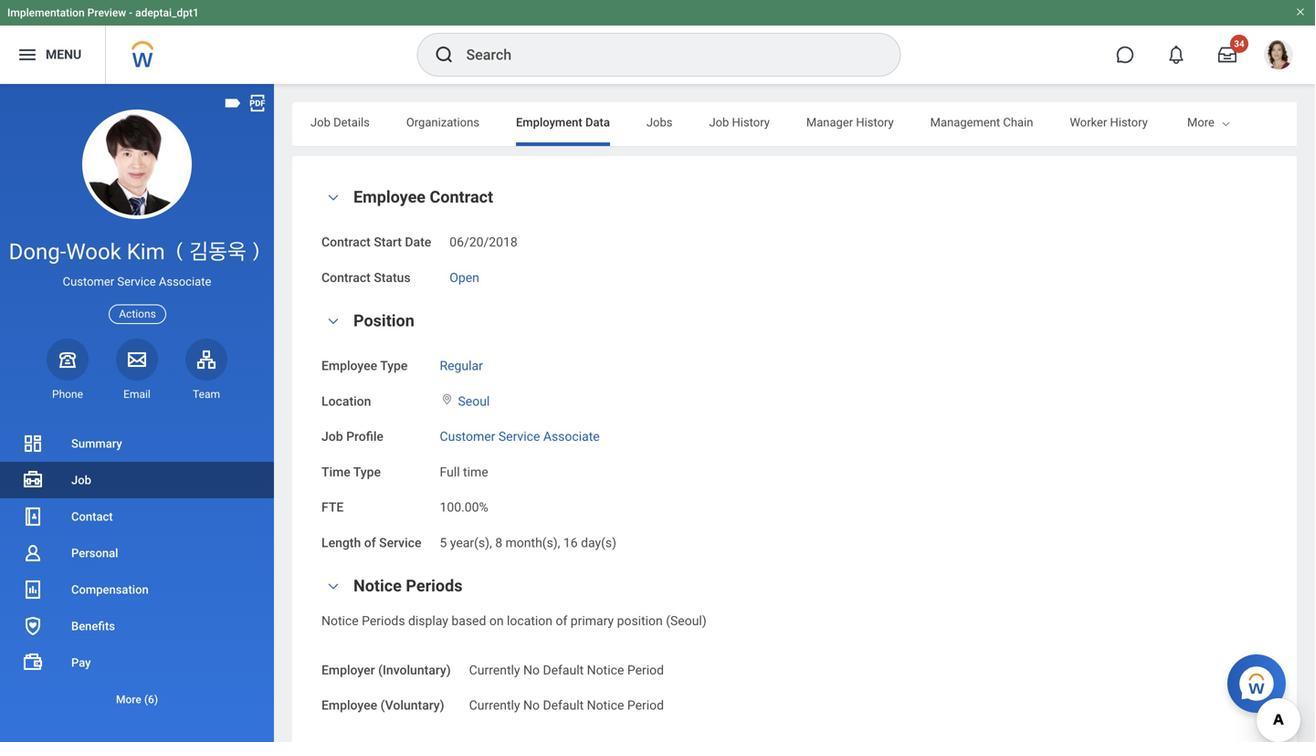 Task type: vqa. For each thing, say whether or not it's contained in the screenshot.
periods associated with Notice Periods display based on location of primary position (Seoul)
yes



Task type: describe. For each thing, give the bounding box(es) containing it.
periods for notice periods
[[406, 577, 463, 596]]

based
[[451, 614, 486, 629]]

timeline
[[1184, 116, 1230, 129]]

wook
[[66, 239, 121, 265]]

full
[[440, 465, 460, 480]]

open
[[450, 270, 479, 285]]

16
[[563, 535, 578, 550]]

job for job details
[[310, 116, 330, 129]]

primary
[[571, 614, 614, 629]]

notice periods group
[[321, 574, 1268, 715]]

contract status
[[321, 270, 411, 285]]

period for (involuntary)
[[627, 663, 664, 678]]

seoul link
[[458, 390, 490, 409]]

contact
[[71, 510, 113, 524]]

(voluntary)
[[381, 698, 444, 713]]

phone button
[[47, 339, 89, 402]]

job for job history
[[709, 116, 729, 129]]

full time
[[440, 465, 488, 480]]

actions button
[[109, 305, 166, 324]]

5 year(s), 8 month(s), 16 day(s)
[[440, 535, 616, 550]]

management chain
[[930, 116, 1033, 129]]

2 horizontal spatial service
[[498, 429, 540, 444]]

customer service associate inside navigation pane region
[[63, 275, 211, 289]]

contract start date element
[[450, 224, 518, 251]]

contract for contract status
[[321, 270, 371, 285]]

email dong-wook kim （김동욱） element
[[116, 387, 158, 402]]

menu
[[46, 47, 81, 62]]

06/20/2018
[[450, 235, 518, 250]]

compensation link
[[0, 572, 274, 608]]

customer service associate inside "position" group
[[440, 429, 600, 444]]

worker
[[1070, 116, 1107, 129]]

team link
[[185, 339, 227, 402]]

data
[[585, 116, 610, 129]]

team
[[193, 388, 220, 401]]

Search Workday  search field
[[466, 35, 863, 75]]

kim
[[127, 239, 165, 265]]

job history
[[709, 116, 770, 129]]

adeptai_dpt1
[[135, 6, 199, 19]]

contract for contract start date
[[321, 235, 371, 250]]

currently for (voluntary)
[[469, 698, 520, 713]]

more (6)
[[116, 694, 158, 706]]

employee type
[[321, 358, 408, 374]]

no for (involuntary)
[[523, 663, 540, 678]]

phone
[[52, 388, 83, 401]]

(seoul)
[[666, 614, 707, 629]]

manager
[[806, 116, 853, 129]]

notice periods
[[353, 577, 463, 596]]

length of service
[[321, 535, 421, 550]]

notice periods button
[[353, 577, 463, 596]]

on
[[489, 614, 504, 629]]

month(s),
[[506, 535, 560, 550]]

email
[[123, 388, 151, 401]]

periods for notice periods display based on location of primary position (seoul)
[[362, 614, 405, 629]]

benefits link
[[0, 608, 274, 645]]

34
[[1234, 38, 1244, 49]]

(involuntary)
[[378, 663, 451, 678]]

open link
[[450, 266, 479, 285]]

details
[[333, 116, 370, 129]]

34 button
[[1207, 35, 1248, 75]]

job inside navigation pane region
[[71, 474, 91, 487]]

no for (voluntary)
[[523, 698, 540, 713]]

chevron down image for notice periods
[[322, 580, 344, 593]]

mail image
[[126, 349, 148, 371]]

length
[[321, 535, 361, 550]]

-
[[129, 6, 133, 19]]

preview
[[87, 6, 126, 19]]

job link
[[0, 462, 274, 499]]

employer
[[321, 663, 375, 678]]

day(s)
[[581, 535, 616, 550]]

chain
[[1003, 116, 1033, 129]]

（김동욱）
[[170, 239, 265, 265]]

fte element
[[440, 489, 488, 516]]

type for employee type
[[380, 358, 408, 374]]

default for employee (voluntary)
[[543, 698, 584, 713]]

phone image
[[55, 349, 80, 371]]

summary
[[71, 437, 122, 451]]

position
[[353, 311, 414, 331]]

manager history
[[806, 116, 894, 129]]

currently no default notice period for employer (involuntary)
[[469, 663, 664, 678]]

management
[[930, 116, 1000, 129]]

profile logan mcneil image
[[1264, 40, 1293, 73]]

employee for employee (voluntary)
[[321, 698, 377, 713]]

location
[[507, 614, 553, 629]]

100.00%
[[440, 500, 488, 515]]

notice down length of service
[[353, 577, 402, 596]]

more for more (6)
[[116, 694, 141, 706]]

type for time type
[[353, 465, 381, 480]]

status
[[374, 270, 411, 285]]

employee contract group
[[321, 185, 1268, 287]]

(6)
[[144, 694, 158, 706]]

employee contract
[[353, 188, 493, 207]]

chevron down image
[[322, 191, 344, 204]]

contact image
[[22, 506, 44, 528]]

customer inside "position" group
[[440, 429, 495, 444]]

history for worker history
[[1110, 116, 1148, 129]]

8
[[495, 535, 502, 550]]

tag image
[[223, 93, 243, 113]]

phone dong-wook kim （김동욱） element
[[47, 387, 89, 402]]

employee (voluntary)
[[321, 698, 444, 713]]

employee for employee contract
[[353, 188, 426, 207]]

chevron down image for position
[[322, 315, 344, 328]]

employee contract button
[[353, 188, 493, 207]]

more (6) button
[[0, 689, 274, 711]]

benefits image
[[22, 616, 44, 637]]

list containing summary
[[0, 426, 274, 718]]

profile
[[346, 429, 384, 444]]

5
[[440, 535, 447, 550]]

employer (involuntary)
[[321, 663, 451, 678]]



Task type: locate. For each thing, give the bounding box(es) containing it.
notice inside employee (voluntary) element
[[587, 698, 624, 713]]

associate inside navigation pane region
[[159, 275, 211, 289]]

employee for employee type
[[321, 358, 377, 374]]

contract up contract status
[[321, 235, 371, 250]]

start
[[374, 235, 402, 250]]

2 no from the top
[[523, 698, 540, 713]]

of left primary at bottom
[[556, 614, 567, 629]]

employee (voluntary) element
[[469, 687, 664, 714]]

worker history
[[1070, 116, 1148, 129]]

1 vertical spatial customer service associate
[[440, 429, 600, 444]]

employment data
[[516, 116, 610, 129]]

compensation image
[[22, 579, 44, 601]]

customer up full time element
[[440, 429, 495, 444]]

customer service associate up 'time'
[[440, 429, 600, 444]]

0 horizontal spatial service
[[117, 275, 156, 289]]

1 horizontal spatial customer service associate
[[440, 429, 600, 444]]

dong-
[[9, 239, 66, 265]]

chevron down image left position button
[[322, 315, 344, 328]]

default for employer (involuntary)
[[543, 663, 584, 678]]

0 vertical spatial contract
[[430, 188, 493, 207]]

0 vertical spatial service
[[117, 275, 156, 289]]

of
[[364, 535, 376, 550], [556, 614, 567, 629]]

1 currently from the top
[[469, 663, 520, 678]]

0 vertical spatial of
[[364, 535, 376, 550]]

customer service associate down dong-wook kim （김동욱）
[[63, 275, 211, 289]]

job profile
[[321, 429, 384, 444]]

currently right (voluntary)
[[469, 698, 520, 713]]

of right length
[[364, 535, 376, 550]]

contract left status at the top left of the page
[[321, 270, 371, 285]]

employee inside "position" group
[[321, 358, 377, 374]]

periods
[[406, 577, 463, 596], [362, 614, 405, 629]]

employee up location
[[321, 358, 377, 374]]

0 horizontal spatial of
[[364, 535, 376, 550]]

position group
[[321, 309, 1268, 553]]

menu button
[[0, 26, 105, 84]]

position button
[[353, 311, 414, 331]]

pay
[[71, 656, 91, 670]]

1 default from the top
[[543, 663, 584, 678]]

fte
[[321, 500, 344, 515]]

no inside the employer (involuntary) element
[[523, 663, 540, 678]]

inbox large image
[[1218, 46, 1237, 64]]

chevron down image
[[322, 315, 344, 328], [322, 580, 344, 593]]

personal link
[[0, 535, 274, 572]]

1 vertical spatial type
[[353, 465, 381, 480]]

2 default from the top
[[543, 698, 584, 713]]

job left profile
[[321, 429, 343, 444]]

employee up start
[[353, 188, 426, 207]]

no up employee (voluntary) element
[[523, 663, 540, 678]]

history for manager history
[[856, 116, 894, 129]]

default inside employee (voluntary) element
[[543, 698, 584, 713]]

implementation
[[7, 6, 85, 19]]

history left "manager"
[[732, 116, 770, 129]]

length of service element
[[440, 524, 616, 552]]

3 history from the left
[[1110, 116, 1148, 129]]

justify image
[[16, 44, 38, 66]]

0 vertical spatial customer
[[63, 275, 114, 289]]

job for job profile
[[321, 429, 343, 444]]

0 horizontal spatial associate
[[159, 275, 211, 289]]

2 vertical spatial contract
[[321, 270, 371, 285]]

history right 'worker'
[[1110, 116, 1148, 129]]

view printable version (pdf) image
[[247, 93, 268, 113]]

1 vertical spatial currently no default notice period
[[469, 698, 664, 713]]

currently for (involuntary)
[[469, 663, 520, 678]]

employer (involuntary) element
[[469, 652, 664, 679]]

personal
[[71, 547, 118, 560]]

no down the employer (involuntary) element
[[523, 698, 540, 713]]

jobs
[[646, 116, 673, 129]]

0 vertical spatial associate
[[159, 275, 211, 289]]

list
[[0, 426, 274, 718]]

1 vertical spatial default
[[543, 698, 584, 713]]

close environment banner image
[[1295, 6, 1306, 17]]

1 vertical spatial employee
[[321, 358, 377, 374]]

actions
[[119, 308, 156, 321]]

periods up the display
[[406, 577, 463, 596]]

more left (6)
[[116, 694, 141, 706]]

team dong-wook kim （김동욱） element
[[185, 387, 227, 402]]

customer down wook
[[63, 275, 114, 289]]

1 period from the top
[[627, 663, 664, 678]]

seoul
[[458, 394, 490, 409]]

1 horizontal spatial periods
[[406, 577, 463, 596]]

more
[[1187, 116, 1215, 129], [116, 694, 141, 706]]

view team image
[[195, 349, 217, 371]]

2 vertical spatial service
[[379, 535, 421, 550]]

display
[[408, 614, 448, 629]]

position
[[617, 614, 663, 629]]

menu banner
[[0, 0, 1315, 84]]

currently no default notice period down the employer (involuntary) element
[[469, 698, 664, 713]]

tab list
[[292, 102, 1315, 146]]

time type
[[321, 465, 381, 480]]

0 horizontal spatial customer service associate
[[63, 275, 211, 289]]

full time element
[[440, 461, 488, 480]]

2 vertical spatial employee
[[321, 698, 377, 713]]

job right jobs
[[709, 116, 729, 129]]

year(s),
[[450, 535, 492, 550]]

service inside navigation pane region
[[117, 275, 156, 289]]

search image
[[433, 44, 455, 66]]

currently inside employee (voluntary) element
[[469, 698, 520, 713]]

personal image
[[22, 542, 44, 564]]

time
[[463, 465, 488, 480]]

more for more
[[1187, 116, 1215, 129]]

notice periods display based on location of primary position (seoul)
[[321, 614, 707, 629]]

notice down the employer (involuntary) element
[[587, 698, 624, 713]]

compensation
[[71, 583, 149, 597]]

associate inside "position" group
[[543, 429, 600, 444]]

more inside dropdown button
[[116, 694, 141, 706]]

organizations
[[406, 116, 479, 129]]

1 vertical spatial currently
[[469, 698, 520, 713]]

benefits
[[71, 620, 115, 633]]

associate
[[159, 275, 211, 289], [543, 429, 600, 444]]

employment
[[516, 116, 582, 129]]

1 history from the left
[[732, 116, 770, 129]]

currently no default notice period up employee (voluntary) element
[[469, 663, 664, 678]]

period for (voluntary)
[[627, 698, 664, 713]]

currently down on
[[469, 663, 520, 678]]

more down 34 button
[[1187, 116, 1215, 129]]

1 vertical spatial customer
[[440, 429, 495, 444]]

period
[[627, 663, 664, 678], [627, 698, 664, 713]]

email button
[[116, 339, 158, 402]]

notifications large image
[[1167, 46, 1185, 64]]

0 vertical spatial no
[[523, 663, 540, 678]]

1 vertical spatial period
[[627, 698, 664, 713]]

no
[[523, 663, 540, 678], [523, 698, 540, 713]]

job left details
[[310, 116, 330, 129]]

history right "manager"
[[856, 116, 894, 129]]

job inside "position" group
[[321, 429, 343, 444]]

1 vertical spatial no
[[523, 698, 540, 713]]

1 currently no default notice period from the top
[[469, 663, 664, 678]]

0 vertical spatial customer service associate
[[63, 275, 211, 289]]

2 horizontal spatial history
[[1110, 116, 1148, 129]]

contact link
[[0, 499, 274, 535]]

0 vertical spatial periods
[[406, 577, 463, 596]]

additiona
[[1266, 116, 1315, 129]]

1 chevron down image from the top
[[322, 315, 344, 328]]

navigation pane region
[[0, 84, 274, 742]]

1 horizontal spatial of
[[556, 614, 567, 629]]

job image
[[22, 469, 44, 491]]

customer service associate
[[63, 275, 211, 289], [440, 429, 600, 444]]

currently no default notice period for employee (voluntary)
[[469, 698, 664, 713]]

implementation preview -   adeptai_dpt1
[[7, 6, 199, 19]]

dong-wook kim （김동욱）
[[9, 239, 265, 265]]

2 currently no default notice period from the top
[[469, 698, 664, 713]]

regular link
[[440, 355, 483, 374]]

type right time
[[353, 465, 381, 480]]

1 vertical spatial chevron down image
[[322, 580, 344, 593]]

job
[[310, 116, 330, 129], [709, 116, 729, 129], [321, 429, 343, 444], [71, 474, 91, 487]]

of inside notice periods group
[[556, 614, 567, 629]]

contract start date
[[321, 235, 431, 250]]

notice inside the employer (involuntary) element
[[587, 663, 624, 678]]

currently inside the employer (involuntary) element
[[469, 663, 520, 678]]

employee
[[353, 188, 426, 207], [321, 358, 377, 374], [321, 698, 377, 713]]

summary link
[[0, 426, 274, 462]]

time
[[321, 465, 350, 480]]

pay image
[[22, 652, 44, 674]]

location image
[[440, 393, 454, 406]]

notice up employee (voluntary) element
[[587, 663, 624, 678]]

0 horizontal spatial periods
[[362, 614, 405, 629]]

notice up employer
[[321, 614, 359, 629]]

1 horizontal spatial more
[[1187, 116, 1215, 129]]

2 currently from the top
[[469, 698, 520, 713]]

type down position button
[[380, 358, 408, 374]]

history for job history
[[732, 116, 770, 129]]

0 vertical spatial chevron down image
[[322, 315, 344, 328]]

period inside employee (voluntary) element
[[627, 698, 664, 713]]

0 vertical spatial type
[[380, 358, 408, 374]]

1 horizontal spatial customer
[[440, 429, 495, 444]]

0 vertical spatial currently
[[469, 663, 520, 678]]

1 vertical spatial periods
[[362, 614, 405, 629]]

of inside "position" group
[[364, 535, 376, 550]]

location
[[321, 394, 371, 409]]

notice
[[353, 577, 402, 596], [321, 614, 359, 629], [587, 663, 624, 678], [587, 698, 624, 713]]

default up employee (voluntary) element
[[543, 663, 584, 678]]

job up contact
[[71, 474, 91, 487]]

periods down notice periods
[[362, 614, 405, 629]]

0 horizontal spatial customer
[[63, 275, 114, 289]]

1 vertical spatial of
[[556, 614, 567, 629]]

period inside the employer (involuntary) element
[[627, 663, 664, 678]]

regular
[[440, 358, 483, 374]]

employee inside group
[[353, 188, 426, 207]]

pay link
[[0, 645, 274, 681]]

1 horizontal spatial associate
[[543, 429, 600, 444]]

employee inside notice periods group
[[321, 698, 377, 713]]

no inside employee (voluntary) element
[[523, 698, 540, 713]]

0 vertical spatial more
[[1187, 116, 1215, 129]]

0 horizontal spatial history
[[732, 116, 770, 129]]

0 vertical spatial employee
[[353, 188, 426, 207]]

summary image
[[22, 433, 44, 455]]

more (6) button
[[0, 681, 274, 718]]

chevron down image down length
[[322, 580, 344, 593]]

1 vertical spatial service
[[498, 429, 540, 444]]

1 no from the top
[[523, 663, 540, 678]]

2 chevron down image from the top
[[322, 580, 344, 593]]

employee down employer
[[321, 698, 377, 713]]

tab list containing job details
[[292, 102, 1315, 146]]

2 history from the left
[[856, 116, 894, 129]]

history
[[732, 116, 770, 129], [856, 116, 894, 129], [1110, 116, 1148, 129]]

1 vertical spatial more
[[116, 694, 141, 706]]

0 vertical spatial default
[[543, 663, 584, 678]]

default inside the employer (involuntary) element
[[543, 663, 584, 678]]

date
[[405, 235, 431, 250]]

0 horizontal spatial more
[[116, 694, 141, 706]]

job details
[[310, 116, 370, 129]]

1 vertical spatial associate
[[543, 429, 600, 444]]

0 vertical spatial currently no default notice period
[[469, 663, 664, 678]]

0 vertical spatial period
[[627, 663, 664, 678]]

contract up "contract start date" element
[[430, 188, 493, 207]]

1 vertical spatial contract
[[321, 235, 371, 250]]

customer inside navigation pane region
[[63, 275, 114, 289]]

1 horizontal spatial service
[[379, 535, 421, 550]]

1 horizontal spatial history
[[856, 116, 894, 129]]

chevron down image inside notice periods group
[[322, 580, 344, 593]]

customer service associate link
[[440, 426, 600, 444]]

default down the employer (involuntary) element
[[543, 698, 584, 713]]

type
[[380, 358, 408, 374], [353, 465, 381, 480]]

2 period from the top
[[627, 698, 664, 713]]



